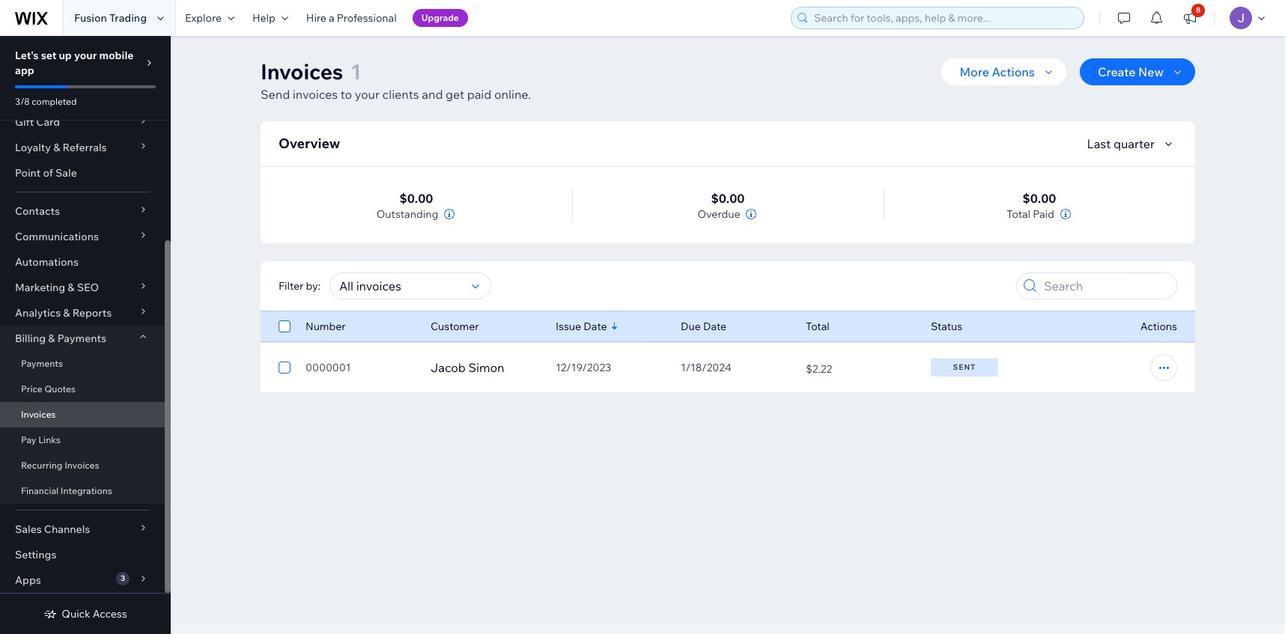 Task type: locate. For each thing, give the bounding box(es) containing it.
2 $0.00 from the left
[[711, 191, 745, 206]]

2 horizontal spatial $0.00
[[1023, 191, 1057, 206]]

1 $0.00 from the left
[[400, 191, 433, 206]]

3/8
[[15, 96, 30, 107]]

0000001
[[306, 361, 351, 375]]

date for issue date
[[584, 320, 607, 333]]

mobile
[[99, 49, 134, 62]]

1 horizontal spatial invoices
[[65, 460, 99, 471]]

invoices up pay links
[[21, 409, 56, 420]]

pay links link
[[0, 428, 165, 453]]

0 vertical spatial payments
[[57, 332, 106, 345]]

sales
[[15, 523, 42, 536]]

& left 'reports'
[[63, 306, 70, 320]]

payments up price quotes
[[21, 358, 63, 369]]

None checkbox
[[279, 318, 291, 336], [279, 359, 291, 377], [279, 318, 291, 336], [279, 359, 291, 377]]

$0.00
[[400, 191, 433, 206], [711, 191, 745, 206], [1023, 191, 1057, 206]]

settings link
[[0, 542, 165, 568]]

seo
[[77, 281, 99, 294]]

actions right the more
[[992, 64, 1035, 79]]

8 button
[[1174, 0, 1207, 36]]

outstanding
[[377, 208, 438, 221]]

payments
[[57, 332, 106, 345], [21, 358, 63, 369]]

0 horizontal spatial $0.00
[[400, 191, 433, 206]]

fusion
[[74, 11, 107, 25]]

1/18/2024
[[681, 361, 732, 375]]

hire
[[306, 11, 327, 25]]

& for analytics
[[63, 306, 70, 320]]

date right issue
[[584, 320, 607, 333]]

channels
[[44, 523, 90, 536]]

last quarter button
[[1087, 135, 1178, 153]]

$0.00 for total paid
[[1023, 191, 1057, 206]]

automations link
[[0, 249, 165, 275]]

payments up payments link
[[57, 332, 106, 345]]

$0.00 up outstanding
[[400, 191, 433, 206]]

invoices up 'invoices'
[[261, 58, 343, 85]]

0 horizontal spatial date
[[584, 320, 607, 333]]

your right up at the left top
[[74, 49, 97, 62]]

$0.00 up paid
[[1023, 191, 1057, 206]]

0 vertical spatial actions
[[992, 64, 1035, 79]]

your inside "let's set up your mobile app"
[[74, 49, 97, 62]]

recurring
[[21, 460, 63, 471]]

financial integrations
[[21, 485, 112, 497]]

due
[[681, 320, 701, 333]]

last quarter
[[1087, 136, 1155, 151]]

financial
[[21, 485, 59, 497]]

issue date
[[556, 320, 607, 333]]

& left seo
[[68, 281, 75, 294]]

& inside popup button
[[68, 281, 75, 294]]

actions down search field at the right of page
[[1141, 320, 1178, 333]]

0 vertical spatial invoices
[[261, 58, 343, 85]]

point
[[15, 166, 41, 180]]

paid
[[1033, 208, 1055, 221]]

clients
[[383, 87, 419, 102]]

loyalty & referrals
[[15, 141, 107, 154]]

total up $2.22
[[806, 320, 830, 333]]

invoices inside invoices 1 send invoices to your clients and get paid online.
[[261, 58, 343, 85]]

analytics
[[15, 306, 61, 320]]

total
[[1007, 208, 1031, 221], [806, 320, 830, 333]]

$0.00 up overdue
[[711, 191, 745, 206]]

create new button
[[1080, 58, 1196, 85]]

your right to
[[355, 87, 380, 102]]

3 $0.00 from the left
[[1023, 191, 1057, 206]]

pay
[[21, 435, 36, 446]]

recurring invoices link
[[0, 453, 165, 479]]

a
[[329, 11, 335, 25]]

more actions button
[[942, 58, 1067, 85]]

links
[[38, 435, 61, 446]]

1 vertical spatial total
[[806, 320, 830, 333]]

date right due
[[703, 320, 727, 333]]

price quotes link
[[0, 377, 165, 402]]

12/19/2023
[[556, 361, 611, 375]]

marketing & seo
[[15, 281, 99, 294]]

marketing & seo button
[[0, 275, 165, 300]]

$0.00 for outstanding
[[400, 191, 433, 206]]

0 vertical spatial total
[[1007, 208, 1031, 221]]

completed
[[32, 96, 77, 107]]

communications button
[[0, 224, 165, 249]]

0 horizontal spatial total
[[806, 320, 830, 333]]

1 vertical spatial invoices
[[21, 409, 56, 420]]

reports
[[72, 306, 112, 320]]

settings
[[15, 548, 57, 562]]

your
[[74, 49, 97, 62], [355, 87, 380, 102]]

0 horizontal spatial actions
[[992, 64, 1035, 79]]

of
[[43, 166, 53, 180]]

2 vertical spatial invoices
[[65, 460, 99, 471]]

total for total
[[806, 320, 830, 333]]

&
[[53, 141, 60, 154], [68, 281, 75, 294], [63, 306, 70, 320], [48, 332, 55, 345]]

1 horizontal spatial date
[[703, 320, 727, 333]]

status
[[931, 320, 963, 333]]

more actions
[[960, 64, 1035, 79]]

automations
[[15, 255, 79, 269]]

None field
[[335, 273, 467, 299]]

total left paid
[[1007, 208, 1031, 221]]

invoices down pay links link
[[65, 460, 99, 471]]

invoices link
[[0, 402, 165, 428]]

let's set up your mobile app
[[15, 49, 134, 77]]

upgrade
[[421, 12, 459, 23]]

help button
[[243, 0, 297, 36]]

1 vertical spatial your
[[355, 87, 380, 102]]

Search field
[[1040, 273, 1172, 299]]

Search for tools, apps, help & more... field
[[810, 7, 1080, 28]]

invoices for invoices 1 send invoices to your clients and get paid online.
[[261, 58, 343, 85]]

invoices 1 send invoices to your clients and get paid online.
[[261, 58, 531, 102]]

1 horizontal spatial actions
[[1141, 320, 1178, 333]]

1 horizontal spatial total
[[1007, 208, 1031, 221]]

1 horizontal spatial $0.00
[[711, 191, 745, 206]]

date
[[584, 320, 607, 333], [703, 320, 727, 333]]

2 horizontal spatial invoices
[[261, 58, 343, 85]]

quotes
[[44, 384, 76, 395]]

filter
[[279, 279, 304, 293]]

0 vertical spatial your
[[74, 49, 97, 62]]

number
[[306, 320, 346, 333]]

& for billing
[[48, 332, 55, 345]]

2 date from the left
[[703, 320, 727, 333]]

explore
[[185, 11, 222, 25]]

marketing
[[15, 281, 65, 294]]

billing & payments button
[[0, 326, 165, 351]]

actions
[[992, 64, 1035, 79], [1141, 320, 1178, 333]]

0 horizontal spatial your
[[74, 49, 97, 62]]

trading
[[109, 11, 147, 25]]

& right loyalty at the left top of the page
[[53, 141, 60, 154]]

0 horizontal spatial invoices
[[21, 409, 56, 420]]

1 horizontal spatial your
[[355, 87, 380, 102]]

& right billing
[[48, 332, 55, 345]]

1 date from the left
[[584, 320, 607, 333]]



Task type: vqa. For each thing, say whether or not it's contained in the screenshot.
Quotes
yes



Task type: describe. For each thing, give the bounding box(es) containing it.
1
[[351, 58, 361, 85]]

gift card
[[15, 115, 60, 129]]

help
[[252, 11, 276, 25]]

get
[[446, 87, 465, 102]]

$2.22
[[806, 362, 832, 376]]

payments link
[[0, 351, 165, 377]]

sales channels
[[15, 523, 90, 536]]

& for loyalty
[[53, 141, 60, 154]]

date for due date
[[703, 320, 727, 333]]

create new
[[1098, 64, 1164, 79]]

sidebar element
[[0, 0, 171, 635]]

upgrade button
[[413, 9, 468, 27]]

sale
[[55, 166, 77, 180]]

hire a professional link
[[297, 0, 406, 36]]

to
[[341, 87, 352, 102]]

3/8 completed
[[15, 96, 77, 107]]

let's
[[15, 49, 39, 62]]

more
[[960, 64, 990, 79]]

your inside invoices 1 send invoices to your clients and get paid online.
[[355, 87, 380, 102]]

total for total paid
[[1007, 208, 1031, 221]]

analytics & reports
[[15, 306, 112, 320]]

hire a professional
[[306, 11, 397, 25]]

issue
[[556, 320, 581, 333]]

send
[[261, 87, 290, 102]]

analytics & reports button
[[0, 300, 165, 326]]

communications
[[15, 230, 99, 243]]

contacts
[[15, 205, 60, 218]]

billing
[[15, 332, 46, 345]]

8
[[1196, 5, 1201, 15]]

actions inside button
[[992, 64, 1035, 79]]

app
[[15, 64, 34, 77]]

loyalty & referrals button
[[0, 135, 165, 160]]

overview
[[279, 135, 340, 152]]

apps
[[15, 574, 41, 587]]

by:
[[306, 279, 321, 293]]

$0.00 for overdue
[[711, 191, 745, 206]]

and
[[422, 87, 443, 102]]

set
[[41, 49, 56, 62]]

financial integrations link
[[0, 479, 165, 504]]

recurring invoices
[[21, 460, 99, 471]]

paid
[[467, 87, 492, 102]]

3
[[121, 574, 125, 584]]

gift
[[15, 115, 34, 129]]

referrals
[[63, 141, 107, 154]]

invoices for invoices
[[21, 409, 56, 420]]

professional
[[337, 11, 397, 25]]

overdue
[[698, 208, 741, 221]]

up
[[59, 49, 72, 62]]

jacob
[[431, 360, 466, 375]]

quick
[[62, 608, 90, 621]]

quick access button
[[44, 608, 127, 621]]

simon
[[469, 360, 504, 375]]

contacts button
[[0, 199, 165, 224]]

access
[[93, 608, 127, 621]]

pay links
[[21, 435, 61, 446]]

1 vertical spatial actions
[[1141, 320, 1178, 333]]

filter by:
[[279, 279, 321, 293]]

integrations
[[61, 485, 112, 497]]

sales channels button
[[0, 517, 165, 542]]

price
[[21, 384, 42, 395]]

point of sale
[[15, 166, 77, 180]]

1 vertical spatial payments
[[21, 358, 63, 369]]

quick access
[[62, 608, 127, 621]]

online.
[[494, 87, 531, 102]]

quarter
[[1114, 136, 1155, 151]]

gift card button
[[0, 109, 165, 135]]

invoices
[[293, 87, 338, 102]]

& for marketing
[[68, 281, 75, 294]]

last
[[1087, 136, 1111, 151]]

due date
[[681, 320, 727, 333]]

create
[[1098, 64, 1136, 79]]

customer
[[431, 320, 479, 333]]

fusion trading
[[74, 11, 147, 25]]

sent
[[953, 363, 976, 372]]

payments inside popup button
[[57, 332, 106, 345]]

billing & payments
[[15, 332, 106, 345]]



